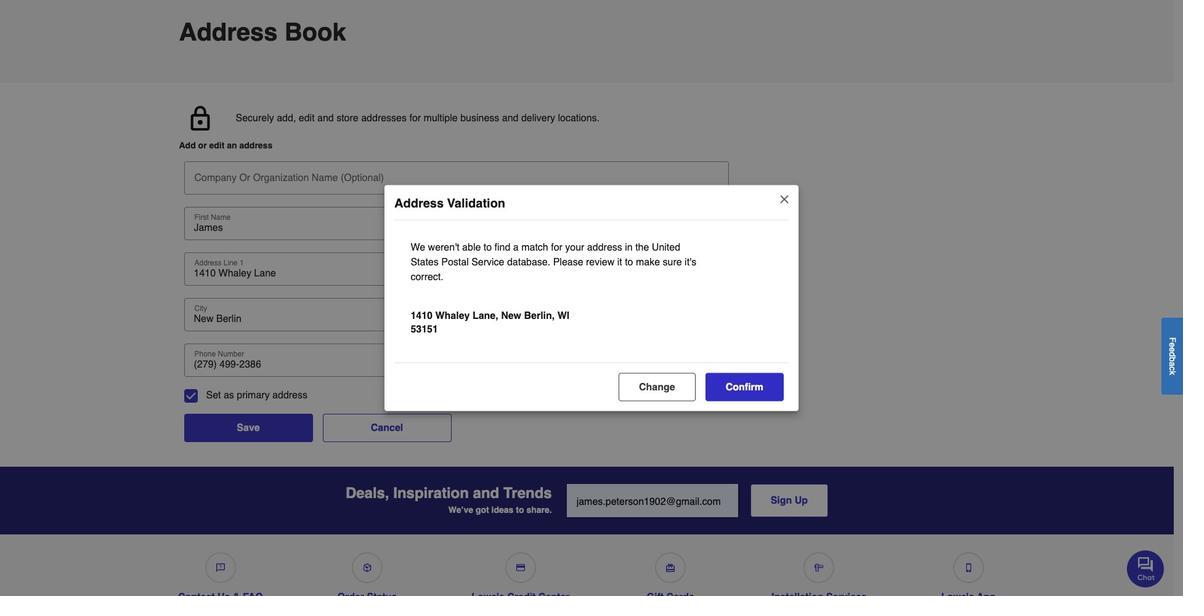 Task type: vqa. For each thing, say whether or not it's contained in the screenshot.
DIMENSIONS "IMAGE"
yes



Task type: describe. For each thing, give the bounding box(es) containing it.
add or edit an address
[[179, 141, 273, 150]]

store
[[337, 113, 359, 124]]

and inside deals, inspiration and trends we've got ideas to share.
[[473, 485, 500, 503]]

address validation
[[395, 196, 506, 211]]

first
[[195, 213, 209, 222]]

b
[[1169, 357, 1178, 362]]

f e e d b a c k button
[[1162, 318, 1184, 395]]

organization
[[253, 173, 309, 184]]

phone number
[[195, 350, 244, 359]]

k
[[1169, 371, 1178, 375]]

company
[[195, 173, 237, 184]]

sign up
[[771, 496, 808, 507]]

apartment,
[[540, 264, 588, 275]]

postal
[[442, 257, 469, 268]]

sign up form
[[567, 485, 829, 519]]

mobile image
[[965, 564, 973, 573]]

add
[[179, 141, 196, 150]]

we weren't able to find a match for your address in the united states postal service database. please review it to make sure it's correct.
[[411, 242, 697, 283]]

united
[[652, 242, 681, 253]]

or
[[240, 173, 250, 184]]

locations.
[[558, 113, 600, 124]]

0 vertical spatial to
[[484, 242, 492, 253]]

primary
[[237, 390, 270, 401]]

chat invite button image
[[1128, 551, 1165, 588]]

your
[[566, 242, 585, 253]]

address inside we weren't able to find a match for your address in the united states postal service database. please review it to make sure it's correct.
[[588, 242, 623, 253]]

number
[[218, 350, 244, 359]]

d
[[1169, 352, 1178, 357]]

last
[[472, 213, 486, 222]]

a for find
[[514, 242, 519, 253]]

we
[[411, 242, 426, 253]]

2 vertical spatial address
[[273, 390, 308, 401]]

sure
[[663, 257, 682, 268]]

(optional) inside address line 1 building, suite, apartment, etc. (optional)
[[611, 264, 654, 275]]

phone
[[195, 350, 216, 359]]

0 vertical spatial address
[[240, 141, 273, 150]]

add,
[[277, 113, 296, 124]]

address book main content
[[0, 0, 1175, 467]]

customer care image
[[216, 564, 225, 573]]

in
[[625, 242, 633, 253]]

c
[[1169, 367, 1178, 371]]

an
[[227, 141, 237, 150]]

multiple
[[424, 113, 458, 124]]

service
[[472, 257, 505, 268]]

business
[[461, 113, 500, 124]]

it's
[[685, 257, 697, 268]]

to inside deals, inspiration and trends we've got ideas to share.
[[516, 506, 524, 516]]

correct.
[[411, 272, 444, 283]]

confirm
[[726, 382, 764, 393]]

53151
[[411, 324, 438, 335]]

change button
[[619, 373, 696, 402]]

0 horizontal spatial and
[[318, 113, 334, 124]]

1 e from the top
[[1169, 343, 1178, 348]]

1
[[240, 259, 244, 268]]

berlin,
[[524, 311, 555, 322]]

credit card image
[[517, 564, 525, 573]]

as
[[224, 390, 234, 401]]

the
[[636, 242, 650, 253]]

first name
[[195, 213, 231, 222]]

edit for an
[[209, 141, 225, 150]]

dimensions image
[[815, 564, 824, 573]]

share.
[[527, 506, 552, 516]]

find
[[495, 242, 511, 253]]

set as primary address
[[206, 390, 308, 401]]

book
[[285, 18, 346, 46]]

last name
[[472, 213, 508, 222]]

name for first name
[[211, 213, 231, 222]]

got
[[476, 506, 489, 516]]

sign
[[771, 496, 793, 507]]

whaley
[[436, 311, 470, 322]]

securely add, edit and store addresses for multiple business and       delivery locations.
[[236, 113, 600, 124]]

database.
[[507, 257, 551, 268]]

addresses
[[361, 113, 407, 124]]

match
[[522, 242, 549, 253]]

for inside address book main content
[[410, 113, 421, 124]]

city
[[195, 305, 207, 313]]

2 horizontal spatial and
[[502, 113, 519, 124]]

deals, inspiration and trends we've got ideas to share.
[[346, 485, 552, 516]]

ideas
[[492, 506, 514, 516]]

line
[[224, 259, 238, 268]]



Task type: locate. For each thing, give the bounding box(es) containing it.
edit right add,
[[299, 113, 315, 124]]

building,
[[472, 264, 510, 275]]

edit
[[299, 113, 315, 124], [209, 141, 225, 150]]

a for b
[[1169, 362, 1178, 367]]

1 horizontal spatial and
[[473, 485, 500, 503]]

a inside button
[[1169, 362, 1178, 367]]

review
[[586, 257, 615, 268]]

etc.
[[591, 264, 608, 275]]

0 vertical spatial for
[[410, 113, 421, 124]]

1 vertical spatial address
[[395, 196, 444, 211]]

set
[[206, 390, 221, 401]]

we've
[[449, 506, 474, 516]]

to
[[484, 242, 492, 253], [625, 257, 634, 268], [516, 506, 524, 516]]

address inside address line 1 building, suite, apartment, etc. (optional)
[[195, 259, 222, 268]]

trends
[[504, 485, 552, 503]]

0 horizontal spatial (optional)
[[341, 173, 384, 184]]

1 horizontal spatial name
[[312, 173, 338, 184]]

1 horizontal spatial to
[[516, 506, 524, 516]]

for
[[410, 113, 421, 124], [551, 242, 563, 253]]

1 vertical spatial (optional)
[[611, 264, 654, 275]]

company or organization name (optional)
[[195, 173, 384, 184]]

address book
[[179, 18, 346, 46]]

and
[[318, 113, 334, 124], [502, 113, 519, 124], [473, 485, 500, 503]]

securely
[[236, 113, 274, 124]]

1 horizontal spatial (optional)
[[611, 264, 654, 275]]

1410
[[411, 311, 433, 322]]

edit for and
[[299, 113, 315, 124]]

sign up button
[[751, 485, 829, 518]]

wi
[[558, 311, 570, 322]]

0 horizontal spatial for
[[410, 113, 421, 124]]

edit right "or"
[[209, 141, 225, 150]]

address
[[240, 141, 273, 150], [588, 242, 623, 253], [273, 390, 308, 401]]

it
[[618, 257, 623, 268]]

0 vertical spatial a
[[514, 242, 519, 253]]

0 horizontal spatial to
[[484, 242, 492, 253]]

or
[[198, 141, 207, 150]]

up
[[795, 496, 808, 507]]

please
[[554, 257, 584, 268]]

confirm button
[[706, 373, 784, 402]]

2 e from the top
[[1169, 348, 1178, 352]]

for inside we weren't able to find a match for your address in the united states postal service database. please review it to make sure it's correct.
[[551, 242, 563, 253]]

able
[[463, 242, 481, 253]]

delivery
[[522, 113, 556, 124]]

lane,
[[473, 311, 499, 322]]

save
[[237, 423, 260, 434]]

e up d
[[1169, 343, 1178, 348]]

e up b
[[1169, 348, 1178, 352]]

a
[[514, 242, 519, 253], [1169, 362, 1178, 367]]

a right the find
[[514, 242, 519, 253]]

name right organization
[[312, 173, 338, 184]]

address right primary at the left of the page
[[273, 390, 308, 401]]

2 horizontal spatial to
[[625, 257, 634, 268]]

e
[[1169, 343, 1178, 348], [1169, 348, 1178, 352]]

save button
[[184, 414, 313, 443]]

address right the an
[[240, 141, 273, 150]]

2 vertical spatial address
[[195, 259, 222, 268]]

address for address validation
[[395, 196, 444, 211]]

1410 whaley lane, new berlin, wi 53151
[[411, 311, 570, 335]]

1 horizontal spatial a
[[1169, 362, 1178, 367]]

f e e d b a c k
[[1169, 338, 1178, 375]]

to up service
[[484, 242, 492, 253]]

inspiration
[[394, 485, 469, 503]]

states
[[411, 257, 439, 268]]

pickup image
[[363, 564, 372, 573]]

deals,
[[346, 485, 389, 503]]

f
[[1169, 338, 1178, 343]]

address for address book
[[179, 18, 278, 46]]

1 vertical spatial edit
[[209, 141, 225, 150]]

new
[[501, 311, 522, 322]]

0 vertical spatial edit
[[299, 113, 315, 124]]

name right first
[[211, 213, 231, 222]]

2 vertical spatial to
[[516, 506, 524, 516]]

2 horizontal spatial name
[[488, 213, 508, 222]]

address
[[179, 18, 278, 46], [395, 196, 444, 211], [195, 259, 222, 268]]

1 vertical spatial address
[[588, 242, 623, 253]]

and up got
[[473, 485, 500, 503]]

and left store
[[318, 113, 334, 124]]

name
[[312, 173, 338, 184], [211, 213, 231, 222], [488, 213, 508, 222]]

name for last name
[[488, 213, 508, 222]]

change
[[639, 382, 676, 393]]

make
[[636, 257, 660, 268]]

0 vertical spatial address
[[179, 18, 278, 46]]

0 vertical spatial (optional)
[[341, 173, 384, 184]]

(optional)
[[341, 173, 384, 184], [611, 264, 654, 275]]

0 horizontal spatial name
[[211, 213, 231, 222]]

to right ideas
[[516, 506, 524, 516]]

1 vertical spatial a
[[1169, 362, 1178, 367]]

for left multiple
[[410, 113, 421, 124]]

gift card image
[[667, 564, 675, 573]]

1 horizontal spatial edit
[[299, 113, 315, 124]]

to right it
[[625, 257, 634, 268]]

1 horizontal spatial for
[[551, 242, 563, 253]]

weren't
[[428, 242, 460, 253]]

1 vertical spatial for
[[551, 242, 563, 253]]

close image
[[779, 193, 791, 206]]

1 vertical spatial to
[[625, 257, 634, 268]]

suite,
[[513, 264, 538, 275]]

address line 1 building, suite, apartment, etc. (optional)
[[195, 259, 654, 275]]

and left delivery
[[502, 113, 519, 124]]

validation
[[447, 196, 506, 211]]

a inside we weren't able to find a match for your address in the united states postal service database. please review it to make sure it's correct.
[[514, 242, 519, 253]]

cancel
[[371, 423, 403, 434]]

0 horizontal spatial a
[[514, 242, 519, 253]]

cancel button
[[323, 414, 452, 443]]

name right last
[[488, 213, 508, 222]]

0 horizontal spatial edit
[[209, 141, 225, 150]]

a up k
[[1169, 362, 1178, 367]]

for left 'your' on the left top of the page
[[551, 242, 563, 253]]

address up review
[[588, 242, 623, 253]]



